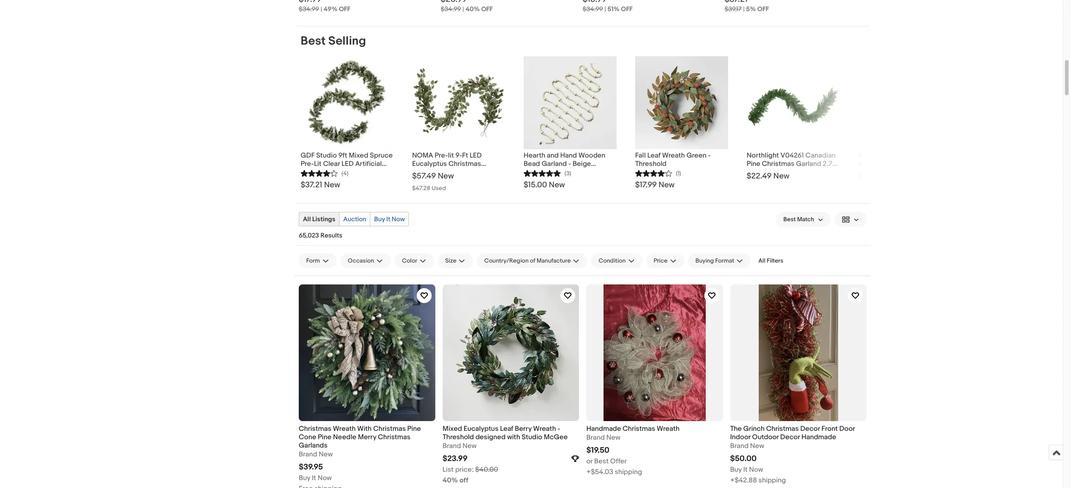 Task type: locate. For each thing, give the bounding box(es) containing it.
it inside $39.95 buy it now
[[312, 474, 316, 483]]

now up color on the bottom
[[392, 215, 405, 223]]

auction link
[[340, 213, 370, 226]]

hearth and hand wooden bead garland - beige (0741895780980) image
[[524, 56, 617, 149]]

(4) link
[[301, 168, 349, 177]]

decor
[[801, 424, 821, 433], [781, 433, 801, 442]]

3.8 out of 5 stars image
[[301, 168, 338, 177]]

brand up $19.50 at the right bottom
[[587, 433, 605, 442]]

2 horizontal spatial $34.99
[[583, 5, 604, 13]]

0 vertical spatial mixed
[[349, 151, 369, 160]]

canadian
[[806, 151, 836, 160]]

+$42.88
[[731, 476, 758, 485]]

now down $39.95
[[318, 474, 332, 483]]

0 horizontal spatial leaf
[[500, 424, 514, 433]]

new inside mixed eucalyptus leaf berry wreath - threshold designed with studio mcgee brand new
[[463, 442, 477, 451]]

new down (1) link
[[659, 181, 675, 190]]

1 vertical spatial mixed
[[443, 424, 462, 433]]

of
[[530, 257, 536, 265]]

outdoor
[[753, 433, 779, 442]]

the grinch christmas decor  front door indoor outdoor decor handmade link
[[731, 424, 867, 442]]

manufacture
[[537, 257, 571, 265]]

| for 49% off
[[321, 5, 322, 13]]

buy inside the grinch christmas decor  front door indoor outdoor decor handmade brand new $50.00 buy it now +$42.88 shipping
[[731, 466, 742, 474]]

shipping right +$42.88
[[759, 476, 787, 485]]

off for $34.99 | 49% off
[[339, 5, 351, 13]]

hearth
[[524, 151, 546, 160]]

christmas wreath with christmas pine cone pine needle merry christmas garlands image
[[299, 285, 435, 421]]

all inside button
[[759, 257, 766, 265]]

1 horizontal spatial all
[[759, 257, 766, 265]]

3 | from the left
[[605, 5, 607, 13]]

0 horizontal spatial shipping
[[615, 468, 643, 477]]

0 horizontal spatial $34.99
[[299, 5, 319, 13]]

4 out of 5 stars image
[[636, 168, 673, 177]]

0 horizontal spatial now
[[318, 474, 332, 483]]

- up (3)
[[569, 160, 572, 168]]

christmas inside northlight v04261 canadian pine christmas garland 2.7m x 36cm.
[[763, 160, 795, 168]]

color button
[[395, 254, 434, 268]]

brand up $23.99 on the bottom left
[[443, 442, 461, 451]]

handmade left door
[[802, 433, 837, 442]]

0 horizontal spatial buy
[[299, 474, 311, 483]]

threshold
[[636, 160, 667, 168], [443, 433, 474, 442]]

mixed
[[349, 151, 369, 160], [443, 424, 462, 433]]

1 horizontal spatial it
[[387, 215, 391, 223]]

the grinch christmas decor  front door indoor outdoor decor handmade brand new $50.00 buy it now +$42.88 shipping
[[731, 424, 856, 485]]

1 off from the left
[[339, 5, 351, 13]]

garland inside hearth and hand wooden bead garland - beige (0741895780980)
[[542, 160, 567, 168]]

handmade inside the grinch christmas decor  front door indoor outdoor decor handmade brand new $50.00 buy it now +$42.88 shipping
[[802, 433, 837, 442]]

best for best selling
[[301, 34, 326, 48]]

$34.99 text field for $34.99 | 51% off
[[583, 5, 604, 13]]

or
[[587, 457, 593, 466]]

0 horizontal spatial garland
[[335, 168, 360, 177]]

48"
[[859, 151, 870, 160]]

48" deluxe windsor pine artificial christmas teardrop swag - unlit
[[859, 151, 950, 177]]

(0741895780980)
[[524, 168, 578, 177]]

1 horizontal spatial handmade
[[802, 433, 837, 442]]

brand down indoor
[[731, 442, 749, 451]]

buy right the auction link on the top of page
[[374, 215, 385, 223]]

2 horizontal spatial now
[[750, 466, 764, 474]]

artificial inside 48" deluxe windsor pine artificial christmas teardrop swag - unlit
[[859, 160, 886, 168]]

decor right outdoor
[[781, 433, 801, 442]]

price:
[[456, 466, 474, 474]]

new up $23.99 on the bottom left
[[463, 442, 477, 451]]

- right berry
[[558, 424, 561, 433]]

1 horizontal spatial leaf
[[648, 151, 661, 160]]

0 horizontal spatial mixed
[[349, 151, 369, 160]]

mixed right the 9ft
[[349, 151, 369, 160]]

0 horizontal spatial best
[[301, 34, 326, 48]]

mixed left eucalyptus
[[443, 424, 462, 433]]

new down the garlands on the bottom left of the page
[[319, 450, 333, 459]]

+$54.03
[[587, 468, 614, 477]]

- left "unlit"
[[878, 168, 880, 177]]

0 horizontal spatial artificial
[[355, 160, 382, 168]]

4 off from the left
[[758, 5, 770, 13]]

(1) link
[[636, 168, 682, 177]]

brand inside mixed eucalyptus leaf berry wreath - threshold designed with studio mcgee brand new
[[443, 442, 461, 451]]

windsor
[[895, 151, 921, 160]]

led
[[342, 160, 354, 168]]

2 | from the left
[[463, 5, 464, 13]]

christmas
[[763, 160, 795, 168], [887, 160, 920, 168], [301, 168, 333, 177], [299, 424, 332, 433], [374, 424, 406, 433], [623, 424, 656, 433], [767, 424, 799, 433], [378, 433, 411, 442]]

$15.00 new
[[524, 181, 565, 190]]

0 vertical spatial 40%
[[466, 5, 480, 13]]

new inside christmas wreath with christmas pine cone pine needle merry christmas garlands brand new
[[319, 450, 333, 459]]

1 vertical spatial leaf
[[500, 424, 514, 433]]

best inside dropdown button
[[784, 216, 796, 223]]

all for all listings
[[303, 215, 311, 223]]

2 horizontal spatial buy
[[731, 466, 742, 474]]

now inside the grinch christmas decor  front door indoor outdoor decor handmade brand new $50.00 buy it now +$42.88 shipping
[[750, 466, 764, 474]]

1 horizontal spatial now
[[392, 215, 405, 223]]

teardrop
[[921, 160, 950, 168]]

best left selling
[[301, 34, 326, 48]]

3 $34.99 from the left
[[583, 5, 604, 13]]

swag
[[859, 168, 876, 177]]

now up +$42.88
[[750, 466, 764, 474]]

now
[[392, 215, 405, 223], [750, 466, 764, 474], [318, 474, 332, 483]]

new down outdoor
[[751, 442, 765, 451]]

buy up +$42.88
[[731, 466, 742, 474]]

all for all filters
[[759, 257, 766, 265]]

4 | from the left
[[744, 5, 745, 13]]

0 horizontal spatial studio
[[316, 151, 337, 160]]

- inside 48" deluxe windsor pine artificial christmas teardrop swag - unlit
[[878, 168, 880, 177]]

shipping inside the grinch christmas decor  front door indoor outdoor decor handmade brand new $50.00 buy it now +$42.88 shipping
[[759, 476, 787, 485]]

studio inside mixed eucalyptus leaf berry wreath - threshold designed with studio mcgee brand new
[[522, 433, 543, 442]]

1 horizontal spatial garland
[[542, 160, 567, 168]]

studio right with
[[522, 433, 543, 442]]

| for 40% off
[[463, 5, 464, 13]]

- inside hearth and hand wooden bead garland - beige (0741895780980)
[[569, 160, 572, 168]]

$34.99 for $34.99 | 49% off
[[299, 5, 319, 13]]

garlands
[[299, 441, 328, 450]]

1 vertical spatial 40%
[[443, 476, 458, 485]]

brand inside christmas wreath with christmas pine cone pine needle merry christmas garlands brand new
[[299, 450, 317, 459]]

occasion button
[[341, 254, 391, 268]]

$39.95
[[299, 463, 323, 472]]

1 vertical spatial all
[[759, 257, 766, 265]]

0 horizontal spatial threshold
[[443, 433, 474, 442]]

$34.99 text field for $34.99 | 40% off
[[441, 5, 462, 13]]

mixed inside mixed eucalyptus leaf berry wreath - threshold designed with studio mcgee brand new
[[443, 424, 462, 433]]

merry
[[358, 433, 377, 442]]

1 horizontal spatial buy
[[374, 215, 385, 223]]

northlight v04261 canadian pine christmas garland 2.7m x 36cm. image
[[747, 56, 840, 149]]

1 horizontal spatial best
[[595, 457, 609, 466]]

shipping
[[615, 468, 643, 477], [759, 476, 787, 485]]

$34.99
[[299, 5, 319, 13], [441, 5, 462, 13], [583, 5, 604, 13]]

best left match
[[784, 216, 796, 223]]

0 vertical spatial threshold
[[636, 160, 667, 168]]

0 horizontal spatial all
[[303, 215, 311, 223]]

handmade inside handmade christmas wreath brand new $19.50 or best offer +$54.03 shipping
[[587, 424, 622, 433]]

auction
[[344, 215, 367, 223]]

buy inside $39.95 buy it now
[[299, 474, 311, 483]]

hand
[[561, 151, 577, 160]]

1 horizontal spatial artificial
[[859, 160, 886, 168]]

new inside handmade christmas wreath brand new $19.50 or best offer +$54.03 shipping
[[607, 433, 621, 442]]

1 horizontal spatial mixed
[[443, 424, 462, 433]]

$34.99 text field
[[299, 5, 319, 13], [441, 5, 462, 13], [583, 5, 604, 13]]

off
[[339, 5, 351, 13], [482, 5, 493, 13], [622, 5, 633, 13], [758, 5, 770, 13]]

buying format button
[[689, 254, 752, 268]]

wooden
[[579, 151, 606, 160]]

leaf right fall
[[648, 151, 661, 160]]

studio
[[316, 151, 337, 160], [522, 433, 543, 442]]

new up used
[[438, 172, 454, 181]]

2 vertical spatial best
[[595, 457, 609, 466]]

0 vertical spatial leaf
[[648, 151, 661, 160]]

it up +$42.88
[[744, 466, 748, 474]]

leaf left berry
[[500, 424, 514, 433]]

1 vertical spatial threshold
[[443, 433, 474, 442]]

country/region of manufacture button
[[477, 254, 588, 268]]

1 | from the left
[[321, 5, 322, 13]]

0 horizontal spatial it
[[312, 474, 316, 483]]

studio left the 9ft
[[316, 151, 337, 160]]

brand down the garlands on the bottom left of the page
[[299, 450, 317, 459]]

2 horizontal spatial garland
[[797, 160, 822, 168]]

- inside fall leaf wreath green - threshold
[[709, 151, 711, 160]]

best up +$54.03
[[595, 457, 609, 466]]

buy it now
[[374, 215, 405, 223]]

2 $34.99 text field from the left
[[441, 5, 462, 13]]

1 horizontal spatial shipping
[[759, 476, 787, 485]]

$28.82 new
[[859, 172, 901, 181]]

1 vertical spatial best
[[784, 216, 796, 223]]

1 vertical spatial studio
[[522, 433, 543, 442]]

2 horizontal spatial $34.99 text field
[[583, 5, 604, 13]]

3 $34.99 text field from the left
[[583, 5, 604, 13]]

2 off from the left
[[482, 5, 493, 13]]

gdf studio 9ft mixed spruce pre-lit clear led artificial christmas garland image
[[301, 56, 394, 149]]

off for $39.17 | 5% off
[[758, 5, 770, 13]]

bead
[[524, 160, 540, 168]]

artificial inside 'gdf studio 9ft mixed spruce pre-lit clear led artificial christmas garland'
[[355, 160, 382, 168]]

40% inside 'enjoy up to 50% off holiday décor get wreaths, ornaments, and more.' element
[[466, 5, 480, 13]]

deluxe
[[871, 151, 894, 160]]

2 $34.99 from the left
[[441, 5, 462, 13]]

decor left front
[[801, 424, 821, 433]]

garland inside northlight v04261 canadian pine christmas garland 2.7m x 36cm.
[[797, 160, 822, 168]]

leaf
[[648, 151, 661, 160], [500, 424, 514, 433]]

$17.99 new
[[636, 181, 675, 190]]

cone
[[299, 433, 316, 442]]

$50.00
[[731, 454, 757, 464]]

2 horizontal spatial it
[[744, 466, 748, 474]]

all left the filters
[[759, 257, 766, 265]]

0 vertical spatial all
[[303, 215, 311, 223]]

it down $39.95
[[312, 474, 316, 483]]

threshold up $23.99 on the bottom left
[[443, 433, 474, 442]]

1 horizontal spatial $34.99
[[441, 5, 462, 13]]

$57.49 new $47.28 used
[[412, 172, 454, 192]]

leaf inside fall leaf wreath green - threshold
[[648, 151, 661, 160]]

0 vertical spatial best
[[301, 34, 326, 48]]

$40.00
[[476, 466, 499, 474]]

all inside 'link'
[[303, 215, 311, 223]]

it
[[387, 215, 391, 223], [744, 466, 748, 474], [312, 474, 316, 483]]

listings
[[313, 215, 336, 223]]

artificial right led
[[355, 160, 382, 168]]

eucalyptus
[[464, 424, 499, 433]]

1 horizontal spatial threshold
[[636, 160, 667, 168]]

lit
[[314, 160, 322, 168]]

artificial up $28.82 on the right of page
[[859, 160, 886, 168]]

1 $34.99 text field from the left
[[299, 5, 319, 13]]

handmade christmas wreath brand new $19.50 or best offer +$54.03 shipping
[[587, 424, 680, 477]]

pre-
[[301, 160, 314, 168]]

northlight v04261 canadian pine christmas garland 2.7m x 36cm. link
[[747, 149, 840, 177]]

christmas inside 'gdf studio 9ft mixed spruce pre-lit clear led artificial christmas garland'
[[301, 168, 333, 177]]

threshold up $17.99 new
[[636, 160, 667, 168]]

best match button
[[777, 212, 831, 227]]

it right the auction link on the top of page
[[387, 215, 391, 223]]

designed
[[476, 433, 506, 442]]

off for $34.99 | 40% off
[[482, 5, 493, 13]]

2 artificial from the left
[[859, 160, 886, 168]]

buying
[[696, 257, 715, 265]]

1 horizontal spatial 40%
[[466, 5, 480, 13]]

handmade up $19.50 at the right bottom
[[587, 424, 622, 433]]

buy
[[374, 215, 385, 223], [731, 466, 742, 474], [299, 474, 311, 483]]

match
[[798, 216, 815, 223]]

new up $19.50 at the right bottom
[[607, 433, 621, 442]]

northlight
[[747, 151, 780, 160]]

2 horizontal spatial best
[[784, 216, 796, 223]]

$39.17
[[725, 5, 742, 13]]

price button
[[647, 254, 685, 268]]

- right green
[[709, 151, 711, 160]]

handmade christmas wreath link
[[587, 424, 723, 433]]

51%
[[608, 5, 620, 13]]

it inside the grinch christmas decor  front door indoor outdoor decor handmade brand new $50.00 buy it now +$42.88 shipping
[[744, 466, 748, 474]]

1 $34.99 from the left
[[299, 5, 319, 13]]

wreath inside christmas wreath with christmas pine cone pine needle merry christmas garlands brand new
[[333, 424, 356, 433]]

gdf studio 9ft mixed spruce pre-lit clear led artificial christmas garland
[[301, 151, 393, 177]]

with
[[508, 433, 521, 442]]

1 horizontal spatial $34.99 text field
[[441, 5, 462, 13]]

1 artificial from the left
[[355, 160, 382, 168]]

christmas inside 48" deluxe windsor pine artificial christmas teardrop swag - unlit
[[887, 160, 920, 168]]

all up 65,023
[[303, 215, 311, 223]]

$17.99
[[636, 181, 657, 190]]

0 horizontal spatial 40%
[[443, 476, 458, 485]]

0 horizontal spatial handmade
[[587, 424, 622, 433]]

1 horizontal spatial studio
[[522, 433, 543, 442]]

0 horizontal spatial $34.99 text field
[[299, 5, 319, 13]]

christmas inside the grinch christmas decor  front door indoor outdoor decor handmade brand new $50.00 buy it now +$42.88 shipping
[[767, 424, 799, 433]]

new right 36cm.
[[774, 172, 790, 181]]

shipping down offer on the right bottom
[[615, 468, 643, 477]]

0 vertical spatial studio
[[316, 151, 337, 160]]

all filters
[[759, 257, 784, 265]]

brand inside handmade christmas wreath brand new $19.50 or best offer +$54.03 shipping
[[587, 433, 605, 442]]

buy down $39.95
[[299, 474, 311, 483]]

3 off from the left
[[622, 5, 633, 13]]

enjoy up to 50% off holiday décor get wreaths, ornaments, and more. element
[[295, 0, 871, 26]]



Task type: describe. For each thing, give the bounding box(es) containing it.
needle
[[333, 433, 357, 442]]

wreath inside fall leaf wreath green - threshold
[[663, 151, 685, 160]]

buying format
[[696, 257, 735, 265]]

best selling
[[301, 34, 366, 48]]

view: gallery view image
[[843, 215, 860, 225]]

door
[[840, 424, 856, 433]]

shipping inside handmade christmas wreath brand new $19.50 or best offer +$54.03 shipping
[[615, 468, 643, 477]]

studio inside 'gdf studio 9ft mixed spruce pre-lit clear led artificial christmas garland'
[[316, 151, 337, 160]]

brand inside the grinch christmas decor  front door indoor outdoor decor handmade brand new $50.00 buy it now +$42.88 shipping
[[731, 442, 749, 451]]

(3)
[[565, 170, 572, 177]]

and
[[547, 151, 559, 160]]

mcgee
[[544, 433, 568, 442]]

threshold inside mixed eucalyptus leaf berry wreath - threshold designed with studio mcgee brand new
[[443, 433, 474, 442]]

off
[[460, 476, 469, 485]]

$57.49
[[412, 172, 436, 181]]

40% inside $23.99 list price: $40.00 40% off
[[443, 476, 458, 485]]

spruce
[[370, 151, 393, 160]]

(4)
[[342, 170, 349, 177]]

buy it now link
[[371, 213, 409, 226]]

garland inside 'gdf studio 9ft mixed spruce pre-lit clear led artificial christmas garland'
[[335, 168, 360, 177]]

top rated plus image
[[572, 455, 579, 463]]

color
[[402, 257, 418, 265]]

$34.99 text field for $34.99 | 49% off
[[299, 5, 319, 13]]

x
[[747, 168, 752, 177]]

filters
[[767, 257, 784, 265]]

selling
[[329, 34, 366, 48]]

country/region of manufacture
[[485, 257, 571, 265]]

5%
[[747, 5, 757, 13]]

with
[[358, 424, 372, 433]]

fall leaf wreath green - threshold link
[[636, 149, 729, 168]]

mixed eucalyptus leaf berry wreath - threshold designed with studio mcgee link
[[443, 424, 579, 442]]

$39.17 text field
[[725, 5, 742, 13]]

the grinch christmas decor  front door indoor outdoor decor handmade image
[[731, 285, 867, 421]]

36cm.
[[754, 168, 773, 177]]

unlit
[[882, 168, 896, 177]]

off for $34.99 | 51% off
[[622, 5, 633, 13]]

green
[[687, 151, 707, 160]]

wreath inside handmade christmas wreath brand new $19.50 or best offer +$54.03 shipping
[[657, 424, 680, 433]]

form
[[306, 257, 320, 265]]

mixed eucalyptus leaf berry wreath - threshold designed with studio mcgee brand new
[[443, 424, 568, 451]]

leaf inside mixed eucalyptus leaf berry wreath - threshold designed with studio mcgee brand new
[[500, 424, 514, 433]]

now inside $39.95 buy it now
[[318, 474, 332, 483]]

results
[[321, 232, 343, 240]]

christmas wreath with christmas pine cone pine needle merry christmas garlands brand new
[[299, 424, 421, 459]]

all listings link
[[299, 213, 339, 226]]

grinch
[[744, 424, 765, 433]]

clear
[[323, 160, 340, 168]]

occasion
[[348, 257, 374, 265]]

best for best match
[[784, 216, 796, 223]]

$39.17 | 5% off
[[725, 5, 770, 13]]

gdf
[[301, 151, 315, 160]]

65,023 results
[[299, 232, 343, 240]]

list
[[443, 466, 454, 474]]

form button
[[299, 254, 337, 268]]

pine inside northlight v04261 canadian pine christmas garland 2.7m x 36cm.
[[747, 160, 761, 168]]

used
[[432, 185, 446, 192]]

christmas wreath with christmas pine cone pine needle merry christmas garlands link
[[299, 424, 435, 450]]

it inside "link"
[[387, 215, 391, 223]]

new down (0741895780980)
[[549, 181, 565, 190]]

48" deluxe windsor pine artificial christmas teardrop swag - unlit link
[[859, 149, 952, 177]]

wreath inside mixed eucalyptus leaf berry wreath - threshold designed with studio mcgee brand new
[[534, 424, 556, 433]]

new inside the grinch christmas decor  front door indoor outdoor decor handmade brand new $50.00 buy it now +$42.88 shipping
[[751, 442, 765, 451]]

mixed inside 'gdf studio 9ft mixed spruce pre-lit clear led artificial christmas garland'
[[349, 151, 369, 160]]

$47.28
[[412, 185, 431, 192]]

price
[[654, 257, 668, 265]]

country/region
[[485, 257, 529, 265]]

$34.99 | 51% off
[[583, 5, 633, 13]]

the
[[731, 424, 742, 433]]

threshold inside fall leaf wreath green - threshold
[[636, 160, 667, 168]]

garland for and
[[542, 160, 567, 168]]

2.7m
[[823, 160, 839, 168]]

49%
[[324, 5, 338, 13]]

buy inside "link"
[[374, 215, 385, 223]]

| for 5% off
[[744, 5, 745, 13]]

| for 51% off
[[605, 5, 607, 13]]

handmade christmas wreath image
[[587, 285, 723, 421]]

new down (4) "link"
[[324, 181, 340, 190]]

offer
[[611, 457, 627, 466]]

noma pre-lit 9-ft led eucalyptus christmas garland with battery operated ligh... image
[[412, 56, 505, 149]]

mixed eucalyptus leaf berry wreath - threshold designed with studio mcgee image
[[443, 285, 579, 421]]

berry
[[515, 424, 532, 433]]

condition
[[599, 257, 626, 265]]

$15.00
[[524, 181, 548, 190]]

$39.95 buy it now
[[299, 463, 332, 483]]

1 horizontal spatial decor
[[801, 424, 821, 433]]

all listings
[[303, 215, 336, 223]]

now inside "link"
[[392, 215, 405, 223]]

indoor
[[731, 433, 751, 442]]

0 horizontal spatial decor
[[781, 433, 801, 442]]

hearth and hand wooden bead garland - beige (0741895780980)
[[524, 151, 606, 177]]

new inside "$57.49 new $47.28 used"
[[438, 172, 454, 181]]

$34.99 | 49% off
[[299, 5, 351, 13]]

pine inside 48" deluxe windsor pine artificial christmas teardrop swag - unlit
[[923, 151, 936, 160]]

best inside handmade christmas wreath brand new $19.50 or best offer +$54.03 shipping
[[595, 457, 609, 466]]

$28.82
[[859, 172, 884, 181]]

size button
[[438, 254, 474, 268]]

best match
[[784, 216, 815, 223]]

christmas inside handmade christmas wreath brand new $19.50 or best offer +$54.03 shipping
[[623, 424, 656, 433]]

- inside mixed eucalyptus leaf berry wreath - threshold designed with studio mcgee brand new
[[558, 424, 561, 433]]

65,023
[[299, 232, 319, 240]]

northlight v04261 canadian pine christmas garland 2.7m x 36cm.
[[747, 151, 839, 177]]

$34.99 for $34.99 | 51% off
[[583, 5, 604, 13]]

front
[[822, 424, 838, 433]]

garland for v04261
[[797, 160, 822, 168]]

$34.99 for $34.99 | 40% off
[[441, 5, 462, 13]]

(3) link
[[524, 168, 572, 177]]

fall leaf wreath green - threshold image
[[636, 56, 729, 149]]

all filters button
[[755, 254, 788, 268]]

5 out of 5 stars image
[[524, 168, 561, 177]]

fall
[[636, 151, 646, 160]]

condition button
[[592, 254, 643, 268]]

fall leaf wreath green - threshold
[[636, 151, 711, 168]]

new right $28.82 on the right of page
[[885, 172, 901, 181]]

$23.99
[[443, 454, 468, 464]]



Task type: vqa. For each thing, say whether or not it's contained in the screenshot.
Site Map
no



